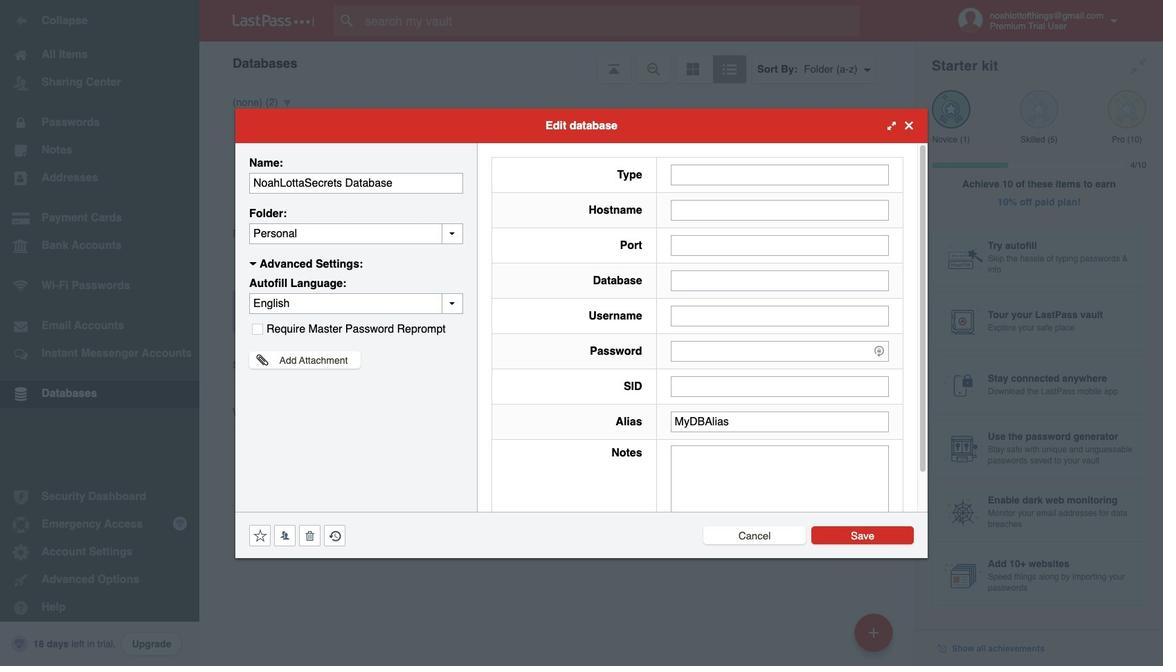 Task type: locate. For each thing, give the bounding box(es) containing it.
Search search field
[[334, 6, 887, 36]]

None text field
[[671, 164, 889, 185], [671, 306, 889, 326], [671, 164, 889, 185], [671, 306, 889, 326]]

new item navigation
[[850, 610, 902, 667]]

dialog
[[235, 108, 928, 558]]

None text field
[[249, 173, 463, 194], [671, 200, 889, 221], [249, 223, 463, 244], [671, 235, 889, 256], [671, 270, 889, 291], [671, 376, 889, 397], [671, 412, 889, 432], [671, 446, 889, 531], [249, 173, 463, 194], [671, 200, 889, 221], [249, 223, 463, 244], [671, 235, 889, 256], [671, 270, 889, 291], [671, 376, 889, 397], [671, 412, 889, 432], [671, 446, 889, 531]]

None password field
[[671, 341, 889, 362]]

vault options navigation
[[199, 42, 915, 83]]



Task type: describe. For each thing, give the bounding box(es) containing it.
lastpass image
[[233, 15, 314, 27]]

search my vault text field
[[334, 6, 887, 36]]

main navigation navigation
[[0, 0, 199, 667]]

new item image
[[869, 628, 879, 638]]



